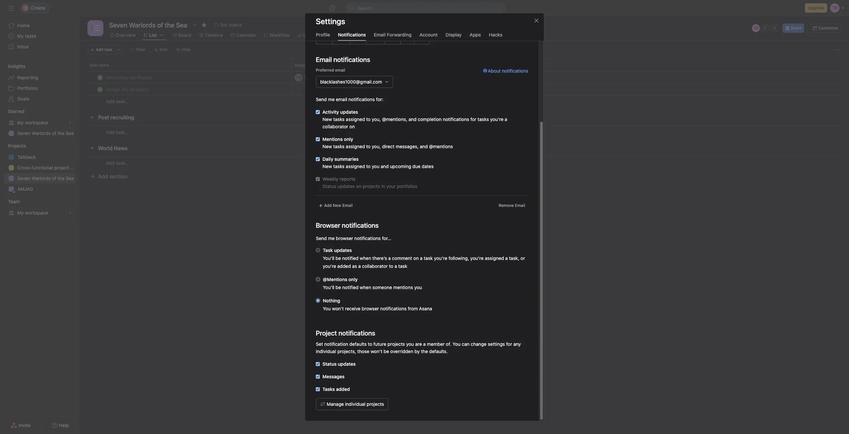 Task type: locate. For each thing, give the bounding box(es) containing it.
you left are
[[407, 341, 414, 347]]

1 seven warlords of the sea link from the top
[[4, 128, 76, 139]]

task down comment
[[399, 263, 408, 269]]

assigned inside mentions only new tasks assigned to you, direct messages, and @mentions
[[346, 144, 365, 149]]

1 vertical spatial status
[[323, 361, 337, 367]]

row containing task name
[[80, 59, 850, 71]]

1 vertical spatial you
[[415, 285, 422, 290]]

on down send me email notifications for: in the top of the page
[[350, 124, 355, 129]]

2 seven from the top
[[17, 175, 30, 181]]

task right comment
[[424, 255, 433, 261]]

tasks inside global element
[[25, 33, 36, 39]]

a right as
[[359, 263, 361, 269]]

1 add task… from the top
[[106, 99, 129, 104]]

0 vertical spatial of
[[52, 130, 56, 136]]

0 vertical spatial task
[[104, 47, 112, 52]]

me for browser
[[328, 236, 335, 241]]

2 horizontal spatial and
[[420, 144, 428, 149]]

assigned down summaries
[[346, 164, 365, 169]]

1 completed image from the top
[[96, 73, 104, 81]]

2 horizontal spatial email
[[515, 203, 526, 208]]

collaborator
[[323, 124, 349, 129], [362, 263, 388, 269]]

new for new tasks assigned to you and upcoming due dates
[[323, 164, 332, 169]]

email
[[374, 32, 386, 37], [343, 203, 353, 208], [515, 203, 526, 208]]

you inside nothing you won't receive browser notifications from asana
[[323, 306, 331, 312]]

task name
[[89, 63, 109, 68]]

collaborator inside task updates you'll be notified when there's a comment on a task you're following, you're assigned a task, or you're added as a collaborator to a task
[[362, 263, 388, 269]]

and left upcoming
[[381, 164, 389, 169]]

activity
[[323, 109, 339, 115]]

add task… inside header untitled section tree grid
[[106, 99, 129, 104]]

3 my from the top
[[17, 210, 24, 216]]

1 seven from the top
[[17, 130, 30, 136]]

1 vertical spatial workspace
[[25, 210, 48, 216]]

2 my workspace from the top
[[17, 210, 48, 216]]

task… up the section
[[116, 160, 129, 166]]

reporting link
[[4, 72, 76, 83]]

2 warlords from the top
[[32, 175, 51, 181]]

you, inside mentions only new tasks assigned to you, direct messages, and @mentions
[[372, 144, 381, 149]]

updates inside weekly reports status updates on projects in your portfolios
[[338, 183, 355, 189]]

email down email notifications
[[335, 68, 346, 73]]

my inside starred element
[[17, 120, 24, 125]]

1 horizontal spatial tb
[[754, 26, 759, 31]]

starred button
[[0, 108, 24, 115]]

projects inside weekly reports status updates on projects in your portfolios
[[363, 183, 380, 189]]

to for summaries
[[367, 164, 371, 169]]

1 my workspace link from the top
[[4, 117, 76, 128]]

tasks down home on the left
[[25, 33, 36, 39]]

a left task,
[[506, 255, 508, 261]]

a inside the set notification defaults to future projects you are a member of. you can change settings for any individual projects, those won't be overridden by the defaults.
[[424, 341, 426, 347]]

0 vertical spatial status
[[323, 183, 337, 189]]

on inside task updates you'll be notified when there's a comment on a task you're following, you're assigned a task, or you're added as a collaborator to a task
[[414, 255, 419, 261]]

warlords up talkback link
[[32, 130, 51, 136]]

news
[[114, 145, 128, 151]]

collaborator down there's
[[362, 263, 388, 269]]

0 horizontal spatial task
[[89, 63, 97, 68]]

seven warlords of the sea up talkback link
[[17, 130, 74, 136]]

updates down projects,
[[338, 361, 356, 367]]

tasks inside mentions only new tasks assigned to you, direct messages, and @mentions
[[334, 144, 345, 149]]

2 vertical spatial the
[[421, 349, 428, 354]]

due
[[334, 63, 342, 68]]

warlords down cross-functional project plan link
[[32, 175, 51, 181]]

sea inside projects element
[[66, 175, 74, 181]]

1 horizontal spatial you
[[407, 341, 414, 347]]

only inside mentions only new tasks assigned to you, direct messages, and @mentions
[[344, 136, 354, 142]]

be right you'll
[[336, 255, 341, 261]]

0 vertical spatial browser
[[336, 236, 353, 241]]

to inside mentions only new tasks assigned to you, direct messages, and @mentions
[[367, 144, 371, 149]]

to left @mentions,
[[367, 116, 371, 122]]

individual inside the set notification defaults to future projects you are a member of. you can change settings for any individual projects, those won't be overridden by the defaults.
[[316, 349, 336, 354]]

2 vertical spatial add task… row
[[80, 157, 850, 169]]

@mentions
[[323, 277, 348, 282]]

0 vertical spatial you
[[372, 164, 380, 169]]

2 me from the top
[[328, 236, 335, 241]]

assigned down send me email notifications for: in the top of the page
[[346, 116, 365, 122]]

messages
[[341, 32, 363, 38], [323, 374, 345, 380]]

when inside the @mentions only you'll be notified when someone mentions you
[[360, 285, 372, 290]]

my inside global element
[[17, 33, 24, 39]]

1 vertical spatial when
[[360, 285, 372, 290]]

new down activity
[[323, 116, 332, 122]]

you inside daily summaries new tasks assigned to you and upcoming due dates
[[372, 164, 380, 169]]

defaults
[[350, 341, 367, 347]]

1 vertical spatial you
[[453, 341, 461, 347]]

add task… button down post recruiting button
[[106, 129, 129, 136]]

1 vertical spatial me
[[328, 236, 335, 241]]

goals link
[[4, 94, 76, 104]]

you're right the 'following,'
[[471, 255, 484, 261]]

1 vertical spatial task
[[323, 247, 333, 253]]

workflow link
[[264, 32, 290, 39]]

amjad
[[17, 186, 33, 192]]

workspace down 'goals' link
[[25, 120, 48, 125]]

completed checkbox inside recruiting top pirates cell
[[96, 73, 104, 81]]

teams element
[[0, 196, 80, 220]]

seven warlords of the sea link up talkback link
[[4, 128, 76, 139]]

for inside activity updates new tasks assigned to you, @mentions, and completion notifications for tasks you're a collaborator on
[[471, 116, 477, 122]]

be
[[336, 255, 341, 261], [336, 285, 341, 290], [384, 349, 389, 354]]

1 horizontal spatial email
[[374, 32, 386, 37]]

to inside task updates you'll be notified when there's a comment on a task you're following, you're assigned a task, or you're added as a collaborator to a task
[[389, 263, 394, 269]]

0 vertical spatial sea
[[66, 130, 74, 136]]

you right mentions
[[415, 285, 422, 290]]

added left as
[[338, 263, 351, 269]]

updates for task
[[334, 247, 352, 253]]

2 my workspace link from the top
[[4, 208, 76, 218]]

warlords inside projects element
[[32, 175, 51, 181]]

send up activity
[[316, 97, 327, 102]]

of down cross-functional project plan
[[52, 175, 56, 181]]

task for task name
[[89, 63, 97, 68]]

2 completed image from the top
[[96, 85, 104, 93]]

2 vertical spatial my
[[17, 210, 24, 216]]

2 add task… button from the top
[[106, 129, 129, 136]]

you
[[372, 164, 380, 169], [415, 285, 422, 290], [407, 341, 414, 347]]

assigned for updates
[[346, 116, 365, 122]]

seven warlords of the sea inside projects element
[[17, 175, 74, 181]]

notified inside the @mentions only you'll be notified when someone mentions you
[[343, 285, 359, 290]]

or
[[521, 255, 526, 261]]

seven down cross-
[[17, 175, 30, 181]]

0 vertical spatial warlords
[[32, 130, 51, 136]]

you up weekly reports status updates on projects in your portfolios
[[372, 164, 380, 169]]

you're
[[434, 255, 448, 261], [471, 255, 484, 261], [323, 263, 336, 269]]

insights
[[8, 63, 25, 69]]

you right of. at the right bottom of the page
[[453, 341, 461, 347]]

task… down recruiting
[[116, 129, 129, 135]]

my workspace link down 'goals' link
[[4, 117, 76, 128]]

assigned inside activity updates new tasks assigned to you, @mentions, and completion notifications for tasks you're a collaborator on
[[346, 116, 365, 122]]

you inside the set notification defaults to future projects you are a member of. you can change settings for any individual projects, those won't be overridden by the defaults.
[[407, 341, 414, 347]]

1 horizontal spatial and
[[409, 116, 417, 122]]

0 vertical spatial completed checkbox
[[96, 73, 104, 81]]

2 seven warlords of the sea from the top
[[17, 175, 74, 181]]

task,
[[510, 255, 520, 261]]

1 workspace from the top
[[25, 120, 48, 125]]

remove from starred image
[[202, 22, 207, 28]]

tb inside header untitled section tree grid
[[296, 75, 301, 80]]

0 horizontal spatial and
[[381, 164, 389, 169]]

seven warlords of the sea for "seven warlords of the sea" link inside projects element
[[17, 175, 74, 181]]

tasks down mentions
[[334, 144, 345, 149]]

2 sea from the top
[[66, 175, 74, 181]]

None radio
[[316, 277, 320, 282], [316, 299, 320, 303], [316, 277, 320, 282], [316, 299, 320, 303]]

notified down @mentions at left
[[343, 285, 359, 290]]

daily summaries new tasks assigned to you and upcoming due dates
[[323, 156, 434, 169]]

2 vertical spatial and
[[381, 164, 389, 169]]

0 horizontal spatial you
[[323, 306, 331, 312]]

1 warlords from the top
[[32, 130, 51, 136]]

2 horizontal spatial you
[[415, 285, 422, 290]]

new inside activity updates new tasks assigned to you, @mentions, and completion notifications for tasks you're a collaborator on
[[323, 116, 332, 122]]

1 notified from the top
[[343, 255, 359, 261]]

2 horizontal spatial you're
[[471, 255, 484, 261]]

2 send from the top
[[316, 236, 327, 241]]

my inside teams element
[[17, 210, 24, 216]]

to inside daily summaries new tasks assigned to you and upcoming due dates
[[367, 164, 371, 169]]

when left someone
[[360, 285, 372, 290]]

talkback link
[[4, 152, 76, 163]]

for:
[[376, 97, 384, 102]]

seven warlords of the sea inside starred element
[[17, 130, 74, 136]]

0 vertical spatial add task… row
[[80, 95, 850, 107]]

completed image inside assign hq locations cell
[[96, 85, 104, 93]]

team button
[[0, 198, 20, 205]]

to inside activity updates new tasks assigned to you, @mentions, and completion notifications for tasks you're a collaborator on
[[367, 116, 371, 122]]

dates
[[422, 164, 434, 169]]

2 vertical spatial task…
[[116, 160, 129, 166]]

sea inside starred element
[[66, 130, 74, 136]]

send for send me email notifications for:
[[316, 97, 327, 102]]

to for updates
[[367, 116, 371, 122]]

wed
[[371, 35, 380, 41]]

1 horizontal spatial individual
[[345, 401, 366, 407]]

0 vertical spatial my workspace
[[17, 120, 48, 125]]

of up talkback link
[[52, 130, 56, 136]]

1 vertical spatial seven
[[17, 175, 30, 181]]

2 horizontal spatial on
[[414, 255, 419, 261]]

1 vertical spatial warlords
[[32, 175, 51, 181]]

notified for updates
[[343, 255, 359, 261]]

0 vertical spatial projects
[[363, 183, 380, 189]]

2 vertical spatial add task…
[[106, 160, 129, 166]]

apps
[[470, 32, 481, 37]]

mentions
[[394, 285, 413, 290]]

add task… for recruiting
[[106, 129, 129, 135]]

you
[[323, 306, 331, 312], [453, 341, 461, 347]]

my down team
[[17, 210, 24, 216]]

dashboard link
[[298, 32, 327, 39]]

seven warlords of the sea
[[17, 130, 74, 136], [17, 175, 74, 181]]

new down daily
[[323, 164, 332, 169]]

2 horizontal spatial task
[[424, 255, 433, 261]]

new inside daily summaries new tasks assigned to you and upcoming due dates
[[323, 164, 332, 169]]

my workspace down starred
[[17, 120, 48, 125]]

status right status updates option
[[323, 361, 337, 367]]

and left completion
[[409, 116, 417, 122]]

section
[[109, 173, 128, 179]]

recruiting top pirates cell
[[80, 71, 292, 84]]

1 my from the top
[[17, 33, 24, 39]]

task… inside header untitled section tree grid
[[116, 99, 129, 104]]

add task… row for post recruiting
[[80, 126, 850, 138]]

seven up projects
[[17, 130, 30, 136]]

close image
[[534, 18, 540, 23]]

collapse task list for this section image
[[90, 115, 95, 120]]

add task…
[[106, 99, 129, 104], [106, 129, 129, 135], [106, 160, 129, 166]]

to down comment
[[389, 263, 394, 269]]

0 vertical spatial you,
[[372, 116, 381, 122]]

0 vertical spatial be
[[336, 255, 341, 261]]

0 vertical spatial on
[[350, 124, 355, 129]]

individual inside button
[[345, 401, 366, 407]]

notifications left for…
[[355, 236, 381, 241]]

seven warlords of the sea for "seven warlords of the sea" link inside the starred element
[[17, 130, 74, 136]]

projects element
[[0, 140, 80, 196]]

seven warlords of the sea link down functional
[[4, 173, 76, 184]]

None checkbox
[[316, 157, 320, 161], [316, 177, 320, 181], [316, 157, 320, 161], [316, 177, 320, 181]]

0 vertical spatial notified
[[343, 255, 359, 261]]

name
[[99, 63, 109, 68]]

my workspace link down 'amjad' link
[[4, 208, 76, 218]]

row
[[80, 59, 850, 71], [88, 71, 842, 72], [80, 71, 850, 84], [80, 83, 850, 96]]

0 vertical spatial workspace
[[25, 120, 48, 125]]

add task… button up the section
[[106, 159, 129, 167]]

add up task name
[[96, 47, 103, 52]]

Completed checkbox
[[96, 73, 104, 81], [96, 85, 104, 93]]

None text field
[[107, 19, 189, 31]]

1 vertical spatial collaborator
[[362, 263, 388, 269]]

timeline
[[205, 32, 223, 38]]

1 vertical spatial tb
[[296, 75, 301, 80]]

about notifications
[[488, 68, 529, 74]]

1 vertical spatial sea
[[66, 175, 74, 181]]

seven warlords of the sea link inside projects element
[[4, 173, 76, 184]]

new inside mentions only new tasks assigned to you, direct messages, and @mentions
[[323, 144, 332, 149]]

date
[[343, 63, 351, 68]]

2 vertical spatial on
[[414, 255, 419, 261]]

0 horizontal spatial browser
[[336, 236, 353, 241]]

seven warlords of the sea down cross-functional project plan
[[17, 175, 74, 181]]

row containing tb
[[80, 71, 850, 84]]

add task… up the section
[[106, 160, 129, 166]]

None checkbox
[[316, 110, 320, 114], [316, 137, 320, 141], [316, 110, 320, 114], [316, 137, 320, 141]]

1 of from the top
[[52, 130, 56, 136]]

0 horizontal spatial you
[[372, 164, 380, 169]]

1 vertical spatial and
[[420, 144, 428, 149]]

1 horizontal spatial you
[[453, 341, 461, 347]]

1 sea from the top
[[66, 130, 74, 136]]

0 vertical spatial my
[[17, 33, 24, 39]]

added inside task updates you'll be notified when there's a comment on a task you're following, you're assigned a task, or you're added as a collaborator to a task
[[338, 263, 351, 269]]

1 vertical spatial be
[[336, 285, 341, 290]]

2 workspace from the top
[[25, 210, 48, 216]]

account
[[420, 32, 438, 37]]

updates down reports
[[338, 183, 355, 189]]

assigned left task,
[[485, 255, 505, 261]]

you, inside activity updates new tasks assigned to you, @mentions, and completion notifications for tasks you're a collaborator on
[[372, 116, 381, 122]]

on inside weekly reports status updates on projects in your portfolios
[[356, 183, 362, 189]]

warlords for "seven warlords of the sea" link inside projects element
[[32, 175, 51, 181]]

list image
[[92, 24, 100, 32]]

warlords inside starred element
[[32, 130, 51, 136]]

1 horizontal spatial for
[[507, 341, 513, 347]]

0 vertical spatial send
[[316, 97, 327, 102]]

someone
[[373, 285, 392, 290]]

send up you'll
[[316, 236, 327, 241]]

1 horizontal spatial collaborator
[[362, 263, 388, 269]]

2 vertical spatial be
[[384, 349, 389, 354]]

2 vertical spatial you
[[407, 341, 414, 347]]

my up inbox
[[17, 33, 24, 39]]

assigned up summaries
[[346, 144, 365, 149]]

set
[[316, 341, 323, 347]]

be down the future
[[384, 349, 389, 354]]

0 vertical spatial task…
[[116, 99, 129, 104]]

me up you'll
[[328, 236, 335, 241]]

1 vertical spatial seven warlords of the sea link
[[4, 173, 76, 184]]

remove
[[499, 203, 514, 208]]

1 task… from the top
[[116, 99, 129, 104]]

my workspace inside teams element
[[17, 210, 48, 216]]

3 add task… button from the top
[[106, 159, 129, 167]]

to up won't
[[368, 341, 373, 347]]

notified up as
[[343, 255, 359, 261]]

2 you, from the top
[[372, 144, 381, 149]]

world news
[[98, 145, 128, 151]]

projects
[[363, 183, 380, 189], [388, 341, 405, 347], [367, 401, 384, 407]]

projects inside manage individual projects button
[[367, 401, 384, 407]]

0 vertical spatial messages
[[341, 32, 363, 38]]

me
[[328, 97, 335, 102], [328, 236, 335, 241]]

projects for future
[[388, 341, 405, 347]]

and inside activity updates new tasks assigned to you, @mentions, and completion notifications for tasks you're a collaborator on
[[409, 116, 417, 122]]

2 add task… from the top
[[106, 129, 129, 135]]

comment
[[392, 255, 413, 261]]

the inside starred element
[[58, 130, 64, 136]]

post
[[98, 114, 109, 120]]

email notifications
[[316, 56, 371, 63]]

notifications right completion
[[443, 116, 470, 122]]

1 vertical spatial only
[[349, 277, 358, 282]]

3 task… from the top
[[116, 160, 129, 166]]

workspace inside teams element
[[25, 210, 48, 216]]

2 of from the top
[[52, 175, 56, 181]]

for left any
[[507, 341, 513, 347]]

browser inside nothing you won't receive browser notifications from asana
[[362, 306, 379, 312]]

on left in on the left top of page
[[356, 183, 362, 189]]

1 seven warlords of the sea from the top
[[17, 130, 74, 136]]

manage
[[327, 401, 344, 407]]

my workspace
[[17, 120, 48, 125], [17, 210, 48, 216]]

1 horizontal spatial task
[[399, 263, 408, 269]]

the inside projects element
[[58, 175, 64, 181]]

1 completed checkbox from the top
[[96, 73, 104, 81]]

0 vertical spatial added
[[338, 263, 351, 269]]

the down project
[[58, 175, 64, 181]]

0 vertical spatial the
[[58, 130, 64, 136]]

0 horizontal spatial tb
[[296, 75, 301, 80]]

only for @mentions only
[[349, 277, 358, 282]]

add task… button down assign hq locations "text field"
[[106, 98, 129, 105]]

task
[[104, 47, 112, 52], [424, 255, 433, 261], [399, 263, 408, 269]]

0 horizontal spatial on
[[350, 124, 355, 129]]

my down starred
[[17, 120, 24, 125]]

1 status from the top
[[323, 183, 337, 189]]

1 vertical spatial for
[[507, 341, 513, 347]]

task for task updates you'll be notified when there's a comment on a task you're following, you're assigned a task, or you're added as a collaborator to a task
[[323, 247, 333, 253]]

add section button
[[88, 171, 130, 182]]

notified inside task updates you'll be notified when there's a comment on a task you're following, you're assigned a task, or you're added as a collaborator to a task
[[343, 255, 359, 261]]

2 seven warlords of the sea link from the top
[[4, 173, 76, 184]]

board link
[[173, 32, 191, 39]]

browser down browser notifications
[[336, 236, 353, 241]]

upcoming
[[390, 164, 412, 169]]

task… for news
[[116, 160, 129, 166]]

1 vertical spatial my workspace link
[[4, 208, 76, 218]]

be inside the set notification defaults to future projects you are a member of. you can change settings for any individual projects, those won't be overridden by the defaults.
[[384, 349, 389, 354]]

tb
[[754, 26, 759, 31], [296, 75, 301, 80]]

2 status from the top
[[323, 361, 337, 367]]

as
[[352, 263, 357, 269]]

0 vertical spatial for
[[471, 116, 477, 122]]

add new email
[[324, 203, 353, 208]]

recruiting
[[111, 114, 134, 120]]

completed checkbox inside assign hq locations cell
[[96, 85, 104, 93]]

status down weekly
[[323, 183, 337, 189]]

updates for status
[[338, 361, 356, 367]]

new up browser notifications
[[333, 203, 342, 208]]

0 vertical spatial seven warlords of the sea link
[[4, 128, 76, 139]]

a right are
[[424, 341, 426, 347]]

be inside the @mentions only you'll be notified when someone mentions you
[[336, 285, 341, 290]]

0 vertical spatial collaborator
[[323, 124, 349, 129]]

notifications left from
[[381, 306, 407, 312]]

assigned inside daily summaries new tasks assigned to you and upcoming due dates
[[346, 164, 365, 169]]

2 task… from the top
[[116, 129, 129, 135]]

set notification defaults to future projects you are a member of. you can change settings for any individual projects, those won't be overridden by the defaults.
[[316, 341, 521, 354]]

invite button
[[6, 420, 35, 432]]

tasks inside daily summaries new tasks assigned to you and upcoming due dates
[[334, 164, 345, 169]]

tasks down activity
[[334, 116, 345, 122]]

individual right 'manage'
[[345, 401, 366, 407]]

only right mentions
[[344, 136, 354, 142]]

sat
[[419, 35, 426, 41]]

added right tasks
[[336, 386, 350, 392]]

when inside task updates you'll be notified when there's a comment on a task you're following, you're assigned a task, or you're added as a collaborator to a task
[[360, 255, 372, 261]]

to up weekly reports status updates on projects in your portfolios
[[367, 164, 371, 169]]

0 vertical spatial you
[[323, 306, 331, 312]]

and right messages, in the left of the page
[[420, 144, 428, 149]]

you, for direct
[[372, 144, 381, 149]]

projects inside the set notification defaults to future projects you are a member of. you can change settings for any individual projects, those won't be overridden by the defaults.
[[388, 341, 405, 347]]

those
[[358, 349, 370, 354]]

0 vertical spatial seven warlords of the sea
[[17, 130, 74, 136]]

you're down you'll
[[323, 263, 336, 269]]

0 vertical spatial and
[[409, 116, 417, 122]]

2 add task… row from the top
[[80, 126, 850, 138]]

you inside the set notification defaults to future projects you are a member of. you can change settings for any individual projects, those won't be overridden by the defaults.
[[453, 341, 461, 347]]

1 vertical spatial add task… row
[[80, 126, 850, 138]]

of inside projects element
[[52, 175, 56, 181]]

a right the you're
[[505, 116, 508, 122]]

projects
[[8, 143, 26, 149]]

you down 'nothing'
[[323, 306, 331, 312]]

3 add task… from the top
[[106, 160, 129, 166]]

0 vertical spatial me
[[328, 97, 335, 102]]

0 vertical spatial individual
[[316, 349, 336, 354]]

add task… for news
[[106, 160, 129, 166]]

nothing you won't receive browser notifications from asana
[[323, 298, 433, 312]]

2 my from the top
[[17, 120, 24, 125]]

0 vertical spatial task
[[89, 63, 97, 68]]

3 add task… row from the top
[[80, 157, 850, 169]]

add task… row
[[80, 95, 850, 107], [80, 126, 850, 138], [80, 157, 850, 169]]

on right comment
[[414, 255, 419, 261]]

cross-
[[17, 165, 32, 171]]

1 me from the top
[[328, 97, 335, 102]]

of.
[[446, 341, 452, 347]]

when for someone
[[360, 285, 372, 290]]

1 vertical spatial task…
[[116, 129, 129, 135]]

1 vertical spatial projects
[[388, 341, 405, 347]]

updates inside task updates you'll be notified when there's a comment on a task you're following, you're assigned a task, or you're added as a collaborator to a task
[[334, 247, 352, 253]]

gantt
[[399, 32, 412, 38]]

Tasks added checkbox
[[316, 387, 320, 391]]

me up activity
[[328, 97, 335, 102]]

future
[[374, 341, 387, 347]]

of inside starred element
[[52, 130, 56, 136]]

task left name
[[89, 63, 97, 68]]

the inside the set notification defaults to future projects you are a member of. you can change settings for any individual projects, those won't be overridden by the defaults.
[[421, 349, 428, 354]]

be down @mentions at left
[[336, 285, 341, 290]]

1 horizontal spatial browser
[[362, 306, 379, 312]]

seven inside projects element
[[17, 175, 30, 181]]

the up talkback link
[[58, 130, 64, 136]]

completed image
[[96, 73, 104, 81], [96, 85, 104, 93]]

only inside the @mentions only you'll be notified when someone mentions you
[[349, 277, 358, 282]]

tasks for mentions only new tasks assigned to you, direct messages, and @mentions
[[334, 144, 345, 149]]

from
[[408, 306, 418, 312]]

share button
[[783, 24, 805, 33]]

2 vertical spatial projects
[[367, 401, 384, 407]]

1 add task… button from the top
[[106, 98, 129, 105]]

add task… button inside header untitled section tree grid
[[106, 98, 129, 105]]

my workspace link inside teams element
[[4, 208, 76, 218]]

only
[[344, 136, 354, 142], [349, 277, 358, 282]]

add inside header untitled section tree grid
[[106, 99, 115, 104]]

2 vertical spatial add task… button
[[106, 159, 129, 167]]

be inside task updates you'll be notified when there's a comment on a task you're following, you're assigned a task, or you're added as a collaborator to a task
[[336, 255, 341, 261]]

my for global element
[[17, 33, 24, 39]]

overview link
[[110, 32, 136, 39]]

collapse task list for this section image
[[90, 146, 95, 151]]

1 horizontal spatial task
[[323, 247, 333, 253]]

1 vertical spatial add task… button
[[106, 129, 129, 136]]

notifications button
[[338, 32, 366, 41]]

1 vertical spatial send
[[316, 236, 327, 241]]

notifications left for:
[[349, 97, 375, 102]]

for left the you're
[[471, 116, 477, 122]]

profile
[[316, 32, 330, 37]]

2 when from the top
[[360, 285, 372, 290]]

seven warlords of the sea link
[[4, 128, 76, 139], [4, 173, 76, 184]]

completed image inside recruiting top pirates cell
[[96, 73, 104, 81]]

when left there's
[[360, 255, 372, 261]]

updates down send me browser notifications for…
[[334, 247, 352, 253]]

new inside button
[[333, 203, 342, 208]]

1 you, from the top
[[372, 116, 381, 122]]

email forwarding button
[[374, 32, 412, 41]]

1 send from the top
[[316, 97, 327, 102]]

browser notifications
[[316, 222, 379, 229]]

defaults.
[[430, 349, 448, 354]]

add task… button for news
[[106, 159, 129, 167]]

0 vertical spatial add task… button
[[106, 98, 129, 105]]

you, left direct
[[372, 144, 381, 149]]

task inside task updates you'll be notified when there's a comment on a task you're following, you're assigned a task, or you're added as a collaborator to a task
[[323, 247, 333, 253]]

1 horizontal spatial on
[[356, 183, 362, 189]]

tasks down summaries
[[334, 164, 345, 169]]

2 completed checkbox from the top
[[96, 85, 104, 93]]

the right by
[[421, 349, 428, 354]]

1 vertical spatial completed image
[[96, 85, 104, 93]]

1 my workspace from the top
[[17, 120, 48, 125]]

updates inside activity updates new tasks assigned to you, @mentions, and completion notifications for tasks you're a collaborator on
[[341, 109, 358, 115]]

1 when from the top
[[360, 255, 372, 261]]

summaries
[[335, 156, 359, 162]]

None radio
[[316, 248, 320, 252]]

timeline link
[[199, 32, 223, 39]]

email up activity
[[336, 97, 348, 102]]

1 vertical spatial add task…
[[106, 129, 129, 135]]

2 notified from the top
[[343, 285, 359, 290]]

to up daily summaries new tasks assigned to you and upcoming due dates
[[367, 144, 371, 149]]

new for new tasks assigned to you, direct messages, and @mentions
[[323, 144, 332, 149]]

add task… down assign hq locations "text field"
[[106, 99, 129, 104]]

1 vertical spatial email
[[336, 97, 348, 102]]



Task type: describe. For each thing, give the bounding box(es) containing it.
overridden
[[391, 349, 414, 354]]

tasks for activity updates new tasks assigned to you, @mentions, and completion notifications for tasks you're a collaborator on
[[334, 116, 345, 122]]

member
[[427, 341, 445, 347]]

cross-functional project plan link
[[4, 163, 80, 173]]

about notifications link
[[484, 67, 529, 96]]

inbox
[[17, 44, 29, 49]]

1 vertical spatial messages
[[323, 374, 345, 380]]

you'll
[[323, 285, 335, 290]]

add up add section button
[[106, 160, 115, 166]]

due
[[413, 164, 421, 169]]

manage individual projects
[[327, 401, 384, 407]]

updates for activity
[[341, 109, 358, 115]]

mentions only new tasks assigned to you, direct messages, and @mentions
[[323, 136, 453, 149]]

reporting
[[17, 75, 38, 80]]

nothing
[[323, 298, 341, 304]]

a inside activity updates new tasks assigned to you, @mentions, and completion notifications for tasks you're a collaborator on
[[505, 116, 508, 122]]

assign hq locations cell
[[80, 83, 292, 96]]

overview
[[115, 32, 136, 38]]

asana
[[419, 306, 433, 312]]

board
[[178, 32, 191, 38]]

send for send me browser notifications for…
[[316, 236, 327, 241]]

be for you'll
[[336, 285, 341, 290]]

sun
[[320, 35, 329, 41]]

the for "seven warlords of the sea" link inside the starred element
[[58, 130, 64, 136]]

my workspace inside starred element
[[17, 120, 48, 125]]

send me email notifications for:
[[316, 97, 384, 102]]

plan
[[70, 165, 80, 171]]

add down weekly
[[324, 203, 332, 208]]

for inside the set notification defaults to future projects you are a member of. you can change settings for any individual projects, those won't be overridden by the defaults.
[[507, 341, 513, 347]]

projects for on
[[363, 183, 380, 189]]

workspace inside starred element
[[25, 120, 48, 125]]

new for new tasks assigned to you, @mentions, and completion notifications for tasks you're a collaborator on
[[323, 116, 332, 122]]

preferred
[[316, 68, 334, 73]]

seven warlords of the sea link inside starred element
[[4, 128, 76, 139]]

home link
[[4, 20, 76, 31]]

in
[[382, 183, 385, 189]]

notifications inside about notifications link
[[502, 68, 529, 74]]

task inside button
[[104, 47, 112, 52]]

assigned for summaries
[[346, 164, 365, 169]]

functional
[[32, 165, 53, 171]]

you'll
[[323, 255, 335, 261]]

notifications inside activity updates new tasks assigned to you, @mentions, and completion notifications for tasks you're a collaborator on
[[443, 116, 470, 122]]

amjad link
[[4, 184, 76, 194]]

by
[[415, 349, 420, 354]]

you, for @mentions,
[[372, 116, 381, 122]]

projects,
[[338, 349, 356, 354]]

hide sidebar image
[[9, 5, 14, 11]]

to for only
[[367, 144, 371, 149]]

display button
[[446, 32, 462, 41]]

Assign HQ locations text field
[[104, 86, 151, 93]]

email inside button
[[515, 203, 526, 208]]

won't
[[371, 349, 383, 354]]

sea for "seven warlords of the sea" link inside projects element
[[66, 175, 74, 181]]

Status updates checkbox
[[316, 362, 320, 366]]

settings
[[488, 341, 505, 347]]

project notifications
[[316, 329, 376, 337]]

tyler black
[[304, 75, 325, 80]]

talkback
[[17, 154, 36, 160]]

home
[[17, 23, 30, 28]]

account button
[[420, 32, 438, 41]]

settings
[[316, 17, 346, 26]]

0 horizontal spatial you're
[[323, 263, 336, 269]]

completed image for assign hq locations "text field"
[[96, 85, 104, 93]]

Recruiting top Pirates text field
[[104, 74, 154, 81]]

1 vertical spatial added
[[336, 386, 350, 392]]

on inside activity updates new tasks assigned to you, @mentions, and completion notifications for tasks you're a collaborator on
[[350, 124, 355, 129]]

the for "seven warlords of the sea" link inside projects element
[[58, 175, 64, 181]]

insights button
[[0, 63, 25, 70]]

completed checkbox for assign hq locations "text field"
[[96, 85, 104, 93]]

tb button
[[753, 24, 761, 32]]

insights element
[[0, 60, 80, 105]]

completed image for the recruiting top pirates text field
[[96, 73, 104, 81]]

Messages checkbox
[[316, 375, 320, 379]]

me for email
[[328, 97, 335, 102]]

starred
[[8, 108, 24, 114]]

tasks left the you're
[[478, 116, 489, 122]]

a down comment
[[395, 263, 397, 269]]

profile button
[[316, 32, 330, 41]]

any
[[514, 341, 521, 347]]

0 vertical spatial email
[[335, 68, 346, 73]]

seven inside starred element
[[17, 130, 30, 136]]

mon
[[337, 35, 346, 41]]

you for and
[[372, 164, 380, 169]]

add down post recruiting button
[[106, 129, 115, 135]]

only for mentions only
[[344, 136, 354, 142]]

weekly
[[323, 176, 339, 182]]

a right comment
[[420, 255, 423, 261]]

add task button
[[88, 45, 115, 54]]

hacks
[[489, 32, 503, 37]]

tyler
[[304, 75, 313, 80]]

thu
[[389, 35, 397, 41]]

be for you'll
[[336, 255, 341, 261]]

status inside weekly reports status updates on projects in your portfolios
[[323, 183, 337, 189]]

workflow
[[270, 32, 290, 38]]

receive
[[345, 306, 361, 312]]

inbox link
[[4, 41, 76, 52]]

and inside mentions only new tasks assigned to you, direct messages, and @mentions
[[420, 144, 428, 149]]

preferred email
[[316, 68, 346, 73]]

remove email button
[[496, 201, 529, 210]]

send me browser notifications for…
[[316, 236, 392, 241]]

starred element
[[0, 105, 80, 140]]

and inside daily summaries new tasks assigned to you and upcoming due dates
[[381, 164, 389, 169]]

messages,
[[396, 144, 419, 149]]

you inside the @mentions only you'll be notified when someone mentions you
[[415, 285, 422, 290]]

add left the section
[[98, 173, 108, 179]]

your
[[387, 183, 396, 189]]

sea for "seven warlords of the sea" link inside the starred element
[[66, 130, 74, 136]]

global element
[[0, 16, 80, 56]]

warlords for "seven warlords of the sea" link inside the starred element
[[32, 130, 51, 136]]

assigned for only
[[346, 144, 365, 149]]

status updates
[[323, 361, 356, 367]]

won't
[[332, 306, 344, 312]]

you for are
[[407, 341, 414, 347]]

header untitled section tree grid
[[80, 71, 850, 107]]

a right there's
[[389, 255, 391, 261]]

collaborator inside activity updates new tasks assigned to you, @mentions, and completion notifications for tasks you're a collaborator on
[[323, 124, 349, 129]]

add task… button for recruiting
[[106, 129, 129, 136]]

1 add task… row from the top
[[80, 95, 850, 107]]

team
[[8, 199, 20, 204]]

my for teams element
[[17, 210, 24, 216]]

remove email
[[499, 203, 526, 208]]

files link
[[371, 32, 386, 39]]

list link
[[144, 32, 157, 39]]

tasks for daily summaries new tasks assigned to you and upcoming due dates
[[334, 164, 345, 169]]

manage individual projects button
[[316, 398, 389, 410]]

@mentions
[[429, 144, 453, 149]]

of for "seven warlords of the sea" link inside projects element
[[52, 175, 56, 181]]

add section
[[98, 173, 128, 179]]

goals
[[17, 96, 29, 102]]

to inside the set notification defaults to future projects you are a member of. you can change settings for any individual projects, those won't be overridden by the defaults.
[[368, 341, 373, 347]]

completion
[[418, 116, 442, 122]]

messages link
[[335, 32, 363, 39]]

you're
[[491, 116, 504, 122]]

direct
[[382, 144, 395, 149]]

notified for only
[[343, 285, 359, 290]]

2 vertical spatial task
[[399, 263, 408, 269]]

files
[[376, 32, 386, 38]]

projects button
[[0, 143, 26, 149]]

when for there's
[[360, 255, 372, 261]]

add task… row for world news
[[80, 157, 850, 169]]

reports
[[340, 176, 356, 182]]

notifications inside nothing you won't receive browser notifications from asana
[[381, 306, 407, 312]]

tb inside button
[[754, 26, 759, 31]]

assigned inside task updates you'll be notified when there's a comment on a task you're following, you're assigned a task, or you're added as a collaborator to a task
[[485, 255, 505, 261]]

my tasks link
[[4, 31, 76, 41]]

fri
[[405, 35, 411, 41]]

of for "seven warlords of the sea" link inside the starred element
[[52, 130, 56, 136]]

tue
[[355, 35, 362, 41]]

portfolios
[[17, 85, 38, 91]]

task… for recruiting
[[116, 129, 129, 135]]

my tasks
[[17, 33, 36, 39]]

1 horizontal spatial you're
[[434, 255, 448, 261]]

completed checkbox for the recruiting top pirates text field
[[96, 73, 104, 81]]

0 horizontal spatial email
[[343, 203, 353, 208]]

daily
[[323, 156, 334, 162]]

my workspace link inside starred element
[[4, 117, 76, 128]]



Task type: vqa. For each thing, say whether or not it's contained in the screenshot.
The My Workspace inside the THE "TEAMS" element
yes



